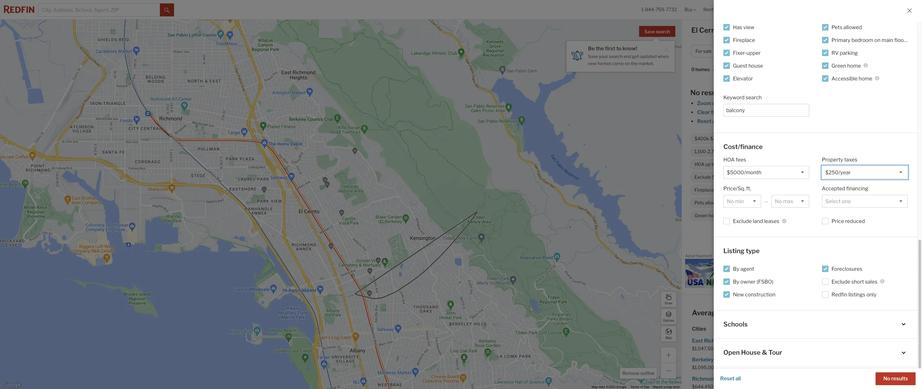 Task type: describe. For each thing, give the bounding box(es) containing it.
no inside button
[[884, 376, 891, 382]]

map button
[[661, 326, 677, 342]]

no private pool
[[767, 175, 799, 180]]

0 vertical spatial elevator
[[733, 75, 753, 82]]

1 horizontal spatial green
[[832, 63, 847, 69]]

results inside button
[[892, 376, 908, 382]]

california link
[[788, 235, 811, 241]]

homes inside east richmond heights homes for sale $1,047,500
[[751, 338, 767, 344]]

exclude for exclude land leases
[[733, 218, 752, 224]]

0 vertical spatial ca
[[726, 26, 737, 34]]

map inside zoom out clear the map boundary reset all filters
[[720, 109, 731, 115]]

main for primary bedroom on main floor
[[882, 37, 894, 43]]

error
[[673, 385, 680, 389]]

redfin for redfin link at the right bottom of page
[[766, 235, 781, 241]]

accepted
[[822, 186, 846, 192]]

remove washer/dryer hookup image
[[788, 201, 792, 205]]

map for map data ©2023 google
[[592, 385, 598, 389]]

0 homes •
[[692, 67, 715, 73]]

financing
[[847, 186, 869, 192]]

use
[[644, 385, 650, 389]]

bedroom for primary bedroom on main floor
[[852, 37, 874, 43]]

0 vertical spatial results
[[702, 88, 725, 97]]

save search button
[[639, 26, 676, 37]]

listing
[[724, 247, 745, 255]]

keyword search
[[724, 94, 762, 100]]

for for richmond homes for sale
[[736, 376, 743, 382]]

sq.
[[721, 149, 727, 154]]

sale for richmond homes for sale
[[744, 376, 753, 382]]

view for have view
[[855, 187, 865, 193]]

zoom out clear the map boundary reset all filters
[[698, 100, 755, 124]]

1 horizontal spatial pets
[[832, 24, 843, 30]]

search inside save your search and get updated when new homes come on the market.
[[609, 54, 623, 59]]

owner
[[741, 279, 756, 285]]

1-
[[642, 7, 645, 12]]

boundary
[[732, 109, 755, 115]]

homes
[[738, 26, 762, 34]]

City, Address, School, Agent, ZIP search field
[[38, 4, 160, 16]]

walk score® link
[[724, 377, 908, 386]]

hoa for hoa up to $5,000/month
[[695, 162, 705, 167]]

recommended
[[730, 67, 762, 72]]

a
[[664, 385, 666, 389]]

1 vertical spatial parking
[[823, 175, 839, 180]]

near
[[764, 309, 780, 317]]

richmond homes for sale
[[692, 376, 753, 382]]

0 horizontal spatial ft.
[[728, 149, 733, 154]]

map data ©2023 google
[[592, 385, 627, 389]]

market
[[842, 28, 860, 34]]

listing type
[[724, 247, 760, 255]]

2,750
[[708, 149, 720, 154]]

homes for richmond homes for sale
[[718, 376, 735, 382]]

clear
[[698, 109, 710, 115]]

remove no private pool image
[[802, 175, 806, 179]]

zoom out button
[[697, 100, 721, 106]]

1 horizontal spatial elevator
[[846, 200, 863, 206]]

property for property taxes
[[822, 157, 844, 163]]

data
[[599, 385, 605, 389]]

accessible
[[832, 75, 858, 82]]

heights
[[730, 338, 749, 344]]

5+
[[824, 213, 830, 218]]

redfin listings only
[[832, 292, 877, 298]]

prices
[[742, 309, 763, 317]]

5+ parking spots
[[824, 213, 859, 218]]

property for property tax up to $250/year
[[766, 162, 785, 167]]

east
[[692, 338, 703, 344]]

accepted financing
[[822, 186, 869, 192]]

2 vertical spatial parking
[[831, 213, 847, 218]]

0 horizontal spatial $400k-$4.5m
[[695, 136, 724, 141]]

search for keyword search
[[746, 94, 762, 100]]

the inside zoom out clear the map boundary reset all filters
[[711, 109, 719, 115]]

/
[[842, 49, 844, 54]]

on for primary bedroom on main floor
[[875, 37, 881, 43]]

homes for 0 homes •
[[696, 67, 710, 72]]

new
[[588, 61, 597, 66]]

1 horizontal spatial ft.
[[747, 186, 752, 192]]

average home prices near el cerrito, ca
[[692, 309, 826, 317]]

1 horizontal spatial ca
[[816, 309, 826, 317]]

terms of use link
[[631, 385, 650, 389]]

0 horizontal spatial green home
[[695, 213, 721, 218]]

0 horizontal spatial house
[[749, 63, 764, 69]]

0 horizontal spatial green
[[695, 213, 708, 218]]

0 horizontal spatial guest house
[[733, 63, 764, 69]]

open house & tour
[[724, 349, 783, 356]]

ba
[[851, 49, 857, 54]]

0 horizontal spatial $4.5m
[[711, 136, 724, 141]]

upper
[[747, 50, 761, 56]]

primary for primary bedroom on main floor
[[832, 37, 851, 43]]

1,100-
[[695, 149, 708, 154]]

uppers
[[857, 162, 872, 167]]

property tax up to $250/year
[[766, 162, 827, 167]]

remove fixer-uppers image
[[875, 163, 879, 166]]

to for be the first to know!
[[617, 46, 622, 52]]

for inside east richmond heights homes for sale $1,047,500
[[768, 338, 775, 344]]

0 vertical spatial the
[[596, 46, 604, 52]]

have
[[844, 187, 855, 193]]

7732
[[666, 7, 677, 12]]

1 up from the left
[[706, 162, 711, 167]]

0 vertical spatial no
[[691, 88, 700, 97]]

view for has view
[[744, 24, 755, 30]]

(fsbo)
[[757, 279, 774, 285]]

0 horizontal spatial cerrito,
[[700, 26, 725, 34]]

0 horizontal spatial no results
[[691, 88, 725, 97]]

1 vertical spatial map
[[666, 385, 673, 389]]

cost/finance
[[724, 143, 763, 151]]

outline
[[641, 371, 655, 376]]

has
[[733, 24, 743, 30]]

sale for berkeley homes for sale $1,095,000
[[741, 357, 750, 363]]

1 vertical spatial richmond
[[692, 376, 717, 382]]

844-
[[645, 7, 656, 12]]

soon,
[[768, 149, 779, 154]]

leases
[[765, 218, 780, 224]]

$1,095,000
[[692, 365, 717, 370]]

primary bedroom on main
[[731, 187, 785, 193]]

submit search image
[[164, 8, 170, 13]]

fixer- for uppers
[[846, 162, 857, 167]]

1 horizontal spatial rv
[[832, 50, 839, 56]]

1 horizontal spatial cerrito,
[[789, 309, 814, 317]]

homes for albany homes for sale
[[821, 338, 837, 344]]

sale for albany homes for sale
[[846, 338, 856, 344]]

1 vertical spatial fireplace
[[695, 187, 714, 193]]

house
[[742, 349, 761, 356]]

market.
[[639, 61, 654, 66]]

all inside zoom out clear the map boundary reset all filters
[[713, 118, 718, 124]]

draw
[[665, 301, 673, 305]]

:
[[727, 67, 729, 72]]

albany homes for sale
[[802, 338, 856, 344]]

reduced
[[846, 218, 865, 224]]

homes for berkeley homes for sale $1,095,000
[[715, 357, 732, 363]]

google
[[617, 385, 627, 389]]

remove property tax up to $250/year image
[[831, 163, 835, 166]]

by for by owner (fsbo)
[[733, 279, 740, 285]]

0 vertical spatial parking
[[840, 50, 858, 56]]

1 horizontal spatial house
[[816, 200, 828, 206]]

on for primary bedroom on main
[[769, 187, 774, 193]]

options
[[663, 318, 675, 322]]

0
[[692, 67, 695, 72]]

0 vertical spatial green home
[[832, 63, 861, 69]]

0 vertical spatial allowed
[[844, 24, 862, 30]]

1 horizontal spatial el
[[781, 309, 787, 317]]

e.g. office, balcony, modern text field
[[727, 107, 807, 113]]

0 horizontal spatial $400k-
[[695, 136, 711, 141]]

options button
[[661, 309, 677, 325]]

waterfront
[[803, 187, 826, 193]]

$1,849,000
[[802, 365, 827, 370]]

sale inside button
[[704, 49, 712, 54]]

on inside save your search and get updated when new homes come on the market.
[[625, 61, 630, 66]]

1 vertical spatial allowed
[[705, 200, 722, 206]]

washer/dryer
[[739, 200, 768, 206]]

1 horizontal spatial guest house
[[802, 200, 828, 206]]

1 horizontal spatial no
[[767, 175, 773, 180]]

2 up from the left
[[793, 162, 799, 167]]

1 vertical spatial pets allowed
[[695, 200, 722, 206]]

insights
[[861, 28, 881, 34]]

the inside save your search and get updated when new homes come on the market.
[[631, 61, 638, 66]]

fixer- for upper
[[733, 50, 747, 56]]

reset all
[[721, 376, 741, 382]]

score®
[[741, 377, 762, 385]]

$400k-$4.5m button
[[727, 45, 768, 58]]

remove exclude 55+ communities image
[[753, 175, 756, 179]]

market insights
[[842, 28, 881, 34]]

by owner (fsbo)
[[733, 279, 774, 285]]

open
[[724, 349, 740, 356]]

floor
[[895, 37, 906, 43]]

hoa for hoa fees
[[724, 157, 735, 163]]

0 vertical spatial pets allowed
[[832, 24, 862, 30]]

all inside button
[[736, 376, 741, 382]]



Task type: vqa. For each thing, say whether or not it's contained in the screenshot.
"parking"
yes



Task type: locate. For each thing, give the bounding box(es) containing it.
guest house down "waterfront"
[[802, 200, 828, 206]]

report inside button
[[905, 255, 915, 258]]

1 horizontal spatial allowed
[[844, 24, 862, 30]]

terms of use
[[631, 385, 650, 389]]

land
[[753, 218, 763, 224]]

fixer- up recommended
[[733, 50, 747, 56]]

save for save search
[[645, 29, 655, 34]]

fixer-upper
[[733, 50, 761, 56]]

to down 2,750
[[712, 162, 716, 167]]

remove rv parking image
[[842, 175, 846, 179]]

elevator down recommended
[[733, 75, 753, 82]]

remove
[[623, 371, 640, 376]]

0 horizontal spatial el
[[692, 26, 698, 34]]

ad region
[[686, 259, 919, 288]]

el up for
[[692, 26, 698, 34]]

remove have view image
[[868, 188, 872, 192]]

up
[[706, 162, 711, 167], [793, 162, 799, 167]]

1 vertical spatial rv
[[816, 175, 822, 180]]

pets left remove pets allowed icon
[[695, 200, 704, 206]]

exclude short sales
[[832, 279, 878, 285]]

price/sq.
[[724, 186, 746, 192]]

ca
[[726, 26, 737, 34], [816, 309, 826, 317]]

pool
[[789, 175, 799, 180]]

search inside button
[[656, 29, 670, 34]]

reset
[[698, 118, 712, 124], [721, 376, 735, 382]]

1 horizontal spatial main
[[882, 37, 894, 43]]

2 horizontal spatial exclude
[[832, 279, 851, 285]]

1 vertical spatial map
[[592, 385, 598, 389]]

richmond inside east richmond heights homes for sale $1,047,500
[[704, 338, 729, 344]]

recommended button
[[729, 66, 767, 73]]

1 horizontal spatial report
[[905, 255, 915, 258]]

for for albany homes for sale
[[838, 338, 845, 344]]

report for report ad
[[905, 255, 915, 258]]

walk
[[724, 377, 739, 385]]

1 vertical spatial house
[[816, 200, 828, 206]]

guest house down fixer-upper
[[733, 63, 764, 69]]

terms
[[631, 385, 640, 389]]

your
[[599, 54, 608, 59]]

1 vertical spatial elevator
[[846, 200, 863, 206]]

no results button
[[876, 372, 916, 385]]

sort
[[718, 67, 727, 72]]

guest right :
[[733, 63, 748, 69]]

up down 1,100-2,750 sq. ft.
[[706, 162, 711, 167]]

1 horizontal spatial pets allowed
[[832, 24, 862, 30]]

1 horizontal spatial fixer-
[[846, 162, 857, 167]]

property
[[822, 157, 844, 163], [766, 162, 785, 167]]

map right a
[[666, 385, 673, 389]]

bedroom down market insights
[[852, 37, 874, 43]]

homes inside "berkeley homes for sale $1,095,000"
[[715, 357, 732, 363]]

0 horizontal spatial no
[[691, 88, 700, 97]]

and
[[624, 54, 632, 59]]

0 vertical spatial $400k-
[[731, 49, 747, 54]]

0 vertical spatial el
[[692, 26, 698, 34]]

2 horizontal spatial search
[[746, 94, 762, 100]]

elevator
[[733, 75, 753, 82], [846, 200, 863, 206]]

homes down "berkeley homes for sale $1,095,000"
[[718, 376, 735, 382]]

0 vertical spatial green
[[832, 63, 847, 69]]

bedroom for primary bedroom on main
[[749, 187, 768, 193]]

clear the map boundary button
[[697, 109, 755, 115]]

exclude
[[695, 175, 711, 180], [733, 218, 752, 224], [832, 279, 851, 285]]

1 vertical spatial guest
[[802, 200, 815, 206]]

$4.5m inside button
[[747, 49, 761, 54]]

1 horizontal spatial guest
[[802, 200, 815, 206]]

1-844-759-7732
[[642, 7, 677, 12]]

allowed up "primary bedroom on main floor"
[[844, 24, 862, 30]]

homes inside 0 homes •
[[696, 67, 710, 72]]

view left remove have view "image"
[[855, 187, 865, 193]]

price reduced
[[832, 218, 865, 224]]

pets allowed left remove pets allowed icon
[[695, 200, 722, 206]]

save inside save your search and get updated when new homes come on the market.
[[588, 54, 598, 59]]

exclude for exclude 55+ communities
[[695, 175, 711, 180]]

ca left the homes
[[726, 26, 737, 34]]

1 horizontal spatial on
[[769, 187, 774, 193]]

1 vertical spatial no
[[767, 175, 773, 180]]

0 horizontal spatial reset
[[698, 118, 712, 124]]

list box for hoa fees
[[724, 166, 810, 179]]

price/sq. ft.
[[724, 186, 752, 192]]

rv parking
[[832, 50, 858, 56], [816, 175, 839, 180]]

exclude 55+ communities
[[695, 175, 749, 180]]

0 vertical spatial all
[[713, 118, 718, 124]]

schools
[[724, 320, 748, 328]]

$400k-$4.5m up 1,100-2,750 sq. ft.
[[695, 136, 724, 141]]

0 vertical spatial house
[[749, 63, 764, 69]]

2 horizontal spatial the
[[711, 109, 719, 115]]

1 by from the top
[[733, 266, 740, 272]]

filters
[[719, 118, 734, 124]]

house left remove guest house icon
[[816, 200, 828, 206]]

to for property tax up to $250/year
[[800, 162, 804, 167]]

main down the private
[[775, 187, 785, 193]]

for
[[696, 49, 703, 54]]

ad
[[915, 255, 919, 258]]

—
[[765, 199, 769, 204]]

richmond down $1,095,000
[[692, 376, 717, 382]]

get
[[632, 54, 639, 59]]

cerrito, up cities "heading"
[[789, 309, 814, 317]]

for sale
[[696, 49, 712, 54]]

1 vertical spatial view
[[855, 187, 865, 193]]

home
[[848, 63, 861, 69], [859, 75, 873, 82], [709, 213, 721, 218], [722, 309, 741, 317]]

to right tax
[[800, 162, 804, 167]]

1 vertical spatial primary
[[731, 187, 748, 193]]

draw button
[[661, 291, 677, 307]]

el cerrito, ca homes for sale
[[692, 26, 789, 34]]

fireplace down 55+ on the top
[[695, 187, 714, 193]]

save search
[[645, 29, 670, 34]]

no results
[[691, 88, 725, 97], [884, 376, 908, 382]]

rv left / at the right of the page
[[832, 50, 839, 56]]

0 vertical spatial save
[[645, 29, 655, 34]]

on down insights
[[875, 37, 881, 43]]

1 vertical spatial $400k-
[[695, 136, 711, 141]]

to right first
[[617, 46, 622, 52]]

be the first to know! dialog
[[567, 37, 675, 72]]

map up filters in the right top of the page
[[720, 109, 731, 115]]

map
[[666, 336, 672, 340], [592, 385, 598, 389]]

up right tax
[[793, 162, 799, 167]]

0 horizontal spatial fireplace
[[695, 187, 714, 193]]

map inside button
[[666, 336, 672, 340]]

bedroom up the washer/dryer hookup
[[749, 187, 768, 193]]

main left floor
[[882, 37, 894, 43]]

2 vertical spatial no
[[884, 376, 891, 382]]

allowed left remove pets allowed icon
[[705, 200, 722, 206]]

remove air conditioning image
[[893, 175, 896, 179]]

el for el cerrito, ca homes for sale
[[692, 26, 698, 34]]

search up e.g. office, balcony, modern text box
[[746, 94, 762, 100]]

by left agent
[[733, 266, 740, 272]]

1 horizontal spatial hoa
[[724, 157, 735, 163]]

report ad button
[[905, 255, 919, 260]]

tour
[[769, 349, 783, 356]]

0 vertical spatial no results
[[691, 88, 725, 97]]

search for save search
[[656, 29, 670, 34]]

2 horizontal spatial on
[[875, 37, 881, 43]]

el cerrito
[[817, 235, 839, 241]]

search down 759-
[[656, 29, 670, 34]]

agent
[[741, 266, 755, 272]]

save for save your search and get updated when new homes come on the market.
[[588, 54, 598, 59]]

richmond up "$1,047,500"
[[704, 338, 729, 344]]

0 horizontal spatial search
[[609, 54, 623, 59]]

2 vertical spatial exclude
[[832, 279, 851, 285]]

el right near
[[781, 309, 787, 317]]

berkeley
[[692, 357, 714, 363]]

0 vertical spatial pets
[[832, 24, 843, 30]]

1 vertical spatial main
[[775, 187, 785, 193]]

0 horizontal spatial elevator
[[733, 75, 753, 82]]

redfin for redfin listings only
[[832, 292, 848, 298]]

0 horizontal spatial map
[[592, 385, 598, 389]]

map region
[[0, 0, 760, 389]]

hookup
[[769, 200, 784, 206]]

hoa down 1,100-
[[695, 162, 705, 167]]

1 horizontal spatial all
[[736, 376, 741, 382]]

cerrito, up the "for sale" button
[[700, 26, 725, 34]]

report for report a map error
[[653, 385, 663, 389]]

by left owner
[[733, 279, 740, 285]]

el for el cerrito
[[817, 235, 821, 241]]

ft. right price/sq.
[[747, 186, 752, 192]]

conditioning
[[863, 175, 889, 180]]

0 horizontal spatial exclude
[[695, 175, 711, 180]]

first
[[605, 46, 616, 52]]

elevator down 'have view'
[[846, 200, 863, 206]]

1 horizontal spatial search
[[656, 29, 670, 34]]

exclude for exclude short sales
[[832, 279, 851, 285]]

1 vertical spatial fixer-
[[846, 162, 857, 167]]

house down "upper"
[[749, 63, 764, 69]]

the down 'get'
[[631, 61, 638, 66]]

sort :
[[718, 67, 729, 72]]

search up come
[[609, 54, 623, 59]]

on down and
[[625, 61, 630, 66]]

rv down $250/year on the right of the page
[[816, 175, 822, 180]]

1 vertical spatial all
[[736, 376, 741, 382]]

1 vertical spatial rv parking
[[816, 175, 839, 180]]

2 horizontal spatial no
[[884, 376, 891, 382]]

$400k-$4.5m up recommended
[[731, 49, 761, 54]]

map left 'data'
[[592, 385, 598, 389]]

1 horizontal spatial primary
[[832, 37, 851, 43]]

0 vertical spatial search
[[656, 29, 670, 34]]

exclude left 55+ on the top
[[695, 175, 711, 180]]

homes down your
[[598, 61, 612, 66]]

map for map
[[666, 336, 672, 340]]

homes up open house & tour
[[751, 338, 767, 344]]

albany
[[802, 338, 819, 344]]

no
[[691, 88, 700, 97], [767, 175, 773, 180], [884, 376, 891, 382]]

primary up studio+ / 4+ ba
[[832, 37, 851, 43]]

pets
[[832, 24, 843, 30], [695, 200, 704, 206]]

save up the new
[[588, 54, 598, 59]]

2 horizontal spatial el
[[817, 235, 821, 241]]

$400k- up recommended
[[731, 49, 747, 54]]

$4.5m up 2,750
[[711, 136, 724, 141]]

remove $400k-$4.5m image
[[760, 49, 763, 53]]

report
[[905, 255, 915, 258], [653, 385, 663, 389]]

list box
[[724, 166, 810, 179], [822, 166, 908, 179], [724, 195, 762, 208], [772, 195, 810, 208], [822, 195, 908, 208]]

hoa
[[724, 157, 735, 163], [695, 162, 705, 167]]

ca up schools link
[[816, 309, 826, 317]]

fixer- up the remove rv parking image
[[846, 162, 857, 167]]

map down options
[[666, 336, 672, 340]]

$400k- inside button
[[731, 49, 747, 54]]

the up reset all filters button
[[711, 109, 719, 115]]

primary
[[832, 37, 851, 43], [731, 187, 748, 193]]

0 horizontal spatial pets allowed
[[695, 200, 722, 206]]

0 vertical spatial primary
[[832, 37, 851, 43]]

$4.5m up recommended button
[[747, 49, 761, 54]]

reset inside button
[[721, 376, 735, 382]]

$400k-$4.5m inside button
[[731, 49, 761, 54]]

remove guest house image
[[831, 201, 835, 205]]

by for by agent
[[733, 266, 740, 272]]

for for berkeley homes for sale $1,095,000
[[733, 357, 740, 363]]

the
[[596, 46, 604, 52], [631, 61, 638, 66], [711, 109, 719, 115]]

sale inside "berkeley homes for sale $1,095,000"
[[741, 357, 750, 363]]

view right has
[[744, 24, 755, 30]]

cerrito,
[[700, 26, 725, 34], [789, 309, 814, 317]]

average
[[692, 309, 720, 317]]

homes right "0"
[[696, 67, 710, 72]]

1 vertical spatial el
[[817, 235, 821, 241]]

results
[[702, 88, 725, 97], [892, 376, 908, 382]]

construction
[[745, 292, 776, 298]]

0 vertical spatial on
[[875, 37, 881, 43]]

0 horizontal spatial bedroom
[[749, 187, 768, 193]]

1 horizontal spatial map
[[666, 336, 672, 340]]

0 vertical spatial report
[[905, 255, 915, 258]]

main for primary bedroom on main
[[775, 187, 785, 193]]

0 horizontal spatial main
[[775, 187, 785, 193]]

2 by from the top
[[733, 279, 740, 285]]

exclude land leases
[[733, 218, 780, 224]]

0 vertical spatial cerrito,
[[700, 26, 725, 34]]

$5,000/month
[[717, 162, 748, 167]]

list box for property taxes
[[822, 166, 908, 179]]

exclude down foreclosures
[[832, 279, 851, 285]]

1 horizontal spatial results
[[892, 376, 908, 382]]

remove pets allowed image
[[725, 201, 729, 205]]

list box for accepted financing
[[822, 195, 908, 208]]

$1,047,500
[[692, 346, 717, 351]]

fireplace down el cerrito, ca homes for sale
[[733, 37, 755, 43]]

1 vertical spatial bedroom
[[749, 187, 768, 193]]

redfin left the listings
[[832, 292, 848, 298]]

1 vertical spatial green home
[[695, 213, 721, 218]]

1 vertical spatial reset
[[721, 376, 735, 382]]

main
[[882, 37, 894, 43], [775, 187, 785, 193]]

allowed
[[844, 24, 862, 30], [705, 200, 722, 206]]

primary for primary bedroom on main
[[731, 187, 748, 193]]

foreclosures
[[832, 266, 863, 272]]

remove 1,100-2,750 sq. ft. image
[[737, 150, 740, 154]]

cities heading
[[692, 326, 912, 333]]

property down soon,
[[766, 162, 785, 167]]

1 vertical spatial pets
[[695, 200, 704, 206]]

pets allowed up 4+
[[832, 24, 862, 30]]

zoom
[[698, 100, 712, 106]]

0 vertical spatial guest
[[733, 63, 748, 69]]

market insights link
[[842, 21, 881, 35]]

for sale button
[[692, 45, 724, 58]]

spots
[[848, 213, 859, 218]]

2 horizontal spatial to
[[800, 162, 804, 167]]

1 vertical spatial search
[[609, 54, 623, 59]]

has view
[[733, 24, 755, 30]]

report left ad
[[905, 255, 915, 258]]

remove waterfront image
[[830, 188, 834, 192]]

1 horizontal spatial to
[[712, 162, 716, 167]]

the right be
[[596, 46, 604, 52]]

2 vertical spatial on
[[769, 187, 774, 193]]

hoa down sq.
[[724, 157, 735, 163]]

0 vertical spatial bedroom
[[852, 37, 874, 43]]

0 vertical spatial $4.5m
[[747, 49, 761, 54]]

for
[[763, 26, 773, 34], [768, 338, 775, 344], [838, 338, 845, 344], [733, 357, 740, 363], [736, 376, 743, 382]]

reset inside zoom out clear the map boundary reset all filters
[[698, 118, 712, 124]]

of
[[640, 385, 643, 389]]

ft. right sq.
[[728, 149, 733, 154]]

homes down open at the bottom of page
[[715, 357, 732, 363]]

1 vertical spatial results
[[892, 376, 908, 382]]

air conditioning
[[856, 175, 889, 180]]

1-844-759-7732 link
[[642, 7, 677, 12]]

1 horizontal spatial up
[[793, 162, 799, 167]]

redfin link
[[766, 235, 781, 241]]

google image
[[2, 381, 23, 389]]

homes inside save your search and get updated when new homes come on the market.
[[598, 61, 612, 66]]

exclude left land
[[733, 218, 752, 224]]

1 vertical spatial green
[[695, 213, 708, 218]]

pets up studio+ / 4+ ba
[[832, 24, 843, 30]]

remove studio+ / 4+ ba image
[[855, 49, 858, 53]]

property left "taxes"
[[822, 157, 844, 163]]

redfin
[[766, 235, 781, 241], [832, 292, 848, 298]]

for inside "berkeley homes for sale $1,095,000"
[[733, 357, 740, 363]]

1 vertical spatial exclude
[[733, 218, 752, 224]]

remove hoa up to $5,000/month image
[[752, 163, 756, 166]]

sale inside east richmond heights homes for sale $1,047,500
[[776, 338, 786, 344]]

primary down communities
[[731, 187, 748, 193]]

$400k- up 1,100-
[[695, 136, 711, 141]]

0 horizontal spatial ca
[[726, 26, 737, 34]]

0 vertical spatial rv parking
[[832, 50, 858, 56]]

save down 844-
[[645, 29, 655, 34]]

save inside button
[[645, 29, 655, 34]]

redfin down leases
[[766, 235, 781, 241]]

no results inside button
[[884, 376, 908, 382]]

fees
[[736, 157, 747, 163]]

2 vertical spatial the
[[711, 109, 719, 115]]

taxes
[[845, 157, 858, 163]]

1 vertical spatial ft.
[[747, 186, 752, 192]]

studio+ / 4+ ba
[[825, 49, 857, 54]]

report left a
[[653, 385, 663, 389]]

report a map error
[[653, 385, 680, 389]]

guest down "waterfront"
[[802, 200, 815, 206]]

0 vertical spatial $400k-$4.5m
[[731, 49, 761, 54]]

0 vertical spatial rv
[[832, 50, 839, 56]]

el left cerrito
[[817, 235, 821, 241]]

0 vertical spatial fixer-
[[733, 50, 747, 56]]

1 horizontal spatial fireplace
[[733, 37, 755, 43]]

air
[[856, 175, 862, 180]]

on up hookup
[[769, 187, 774, 193]]

to inside 'dialog'
[[617, 46, 622, 52]]

report ad
[[905, 255, 919, 258]]

homes up open house & tour link
[[821, 338, 837, 344]]



